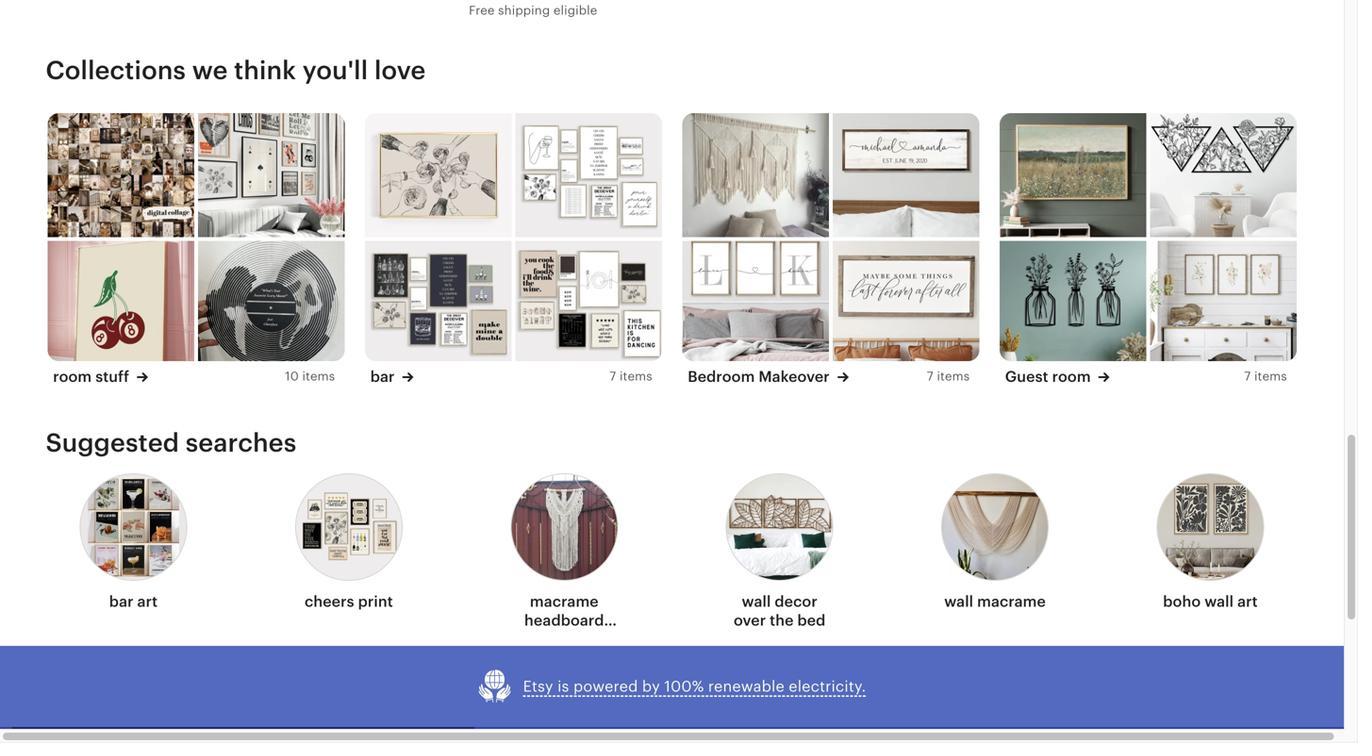Task type: describe. For each thing, give the bounding box(es) containing it.
bar art gallery wall set of 10 prints | bar cart art printables | whiskey art | cheers sign | bar cart decor | digital download image
[[365, 241, 511, 365]]

bar for bar
[[370, 368, 395, 385]]

spring flower metal wall decor, unique design flower art, home decor, kitchen wall decor, minimalist flower hanging,housewarming gift,nature image
[[999, 241, 1146, 365]]

decoration
[[524, 650, 604, 667]]

free shipping eligible link
[[469, 0, 663, 22]]

footer element
[[475, 727, 1332, 743]]

over
[[734, 612, 766, 629]]

macrame headboard wall art decoration link
[[511, 468, 618, 667]]

print
[[358, 593, 393, 610]]

cheers print | bar cart wall decor | cheers sign | cheers printable wall art | bar cart accessories | bar cart art | digital download image
[[365, 113, 511, 237]]

7 for guest
[[1244, 369, 1251, 384]]

wall decor over the bed link
[[726, 468, 833, 638]]

guest room
[[1005, 368, 1091, 385]]

stuff
[[95, 368, 129, 385]]

items for room
[[302, 369, 335, 384]]

items for guest
[[1254, 369, 1287, 384]]

powered
[[573, 678, 638, 695]]

personalised couple name initial monogram digital files set of 3,custom engagement/wedding/anniversary gift,couple bedroom sign,over bed art image
[[682, 241, 829, 365]]

master bedroom wall decor over the bed-marriage signs-bedroom signs above bed-wedding gift for couple-bridal shower gift-wall decor bedroom image
[[833, 113, 979, 237]]

by
[[642, 678, 660, 695]]

wildflower print wildflower wall art botanical prints kitchen prints floral wall art wildflower print set botanical wall decor living room image
[[1150, 241, 1297, 365]]

1 room from the left
[[53, 368, 92, 385]]

2 items from the left
[[620, 369, 652, 384]]

modern aesthetic gallery set of 10 prints | teenage girl room decor | preppy black and red wall art | eclectic dorm room art | large size image
[[198, 113, 344, 237]]

electricity.
[[789, 678, 866, 695]]

scream ghostface horror decor spooky room decor scream poster horror movie decor scary wall art horror gift for halloween image
[[198, 241, 344, 365]]

bed
[[797, 612, 826, 629]]

boho wall art
[[1163, 593, 1258, 610]]

kitchen print set of 10 printables | kitchen wall art | kitchen gallery wall | modern kitchen decor | minimalist kitchen art | kikiandnim image
[[515, 241, 662, 365]]

decor
[[775, 593, 818, 610]]

2 room from the left
[[1052, 368, 1091, 385]]

free shipping eligible
[[469, 3, 597, 18]]

10 items
[[285, 369, 335, 384]]

flower wall decor set of 3, metal flowers wall hanging art, minimalist boho home decor, floral living room wall decor, gift for housewarming image
[[1150, 113, 1297, 237]]

etsy is powered by 100% renewable electricity. button
[[478, 669, 866, 705]]

wall macrame link
[[941, 468, 1049, 619]]

wall inside wall decor over the bed
[[742, 593, 771, 610]]

guest
[[1005, 368, 1048, 385]]

7 items for guest
[[1244, 369, 1287, 384]]

makeover
[[759, 368, 830, 385]]

bar art
[[109, 593, 158, 610]]

bedroom makeover
[[688, 368, 830, 385]]

macrame inside macrame headboard wall art decoration
[[530, 593, 599, 610]]

light academia 100pc+ *instant download* digital collage kit | light academia aesthetic | 4x6, 5x7, 8x10 | printable wall art image
[[47, 113, 194, 237]]



Task type: vqa. For each thing, say whether or not it's contained in the screenshot.
Suggested searches
yes



Task type: locate. For each thing, give the bounding box(es) containing it.
love
[[374, 55, 426, 85]]

7
[[610, 369, 616, 384], [927, 369, 934, 384], [1244, 369, 1251, 384]]

etsy is powered by 100% renewable electricity.
[[523, 678, 866, 695]]

suggested
[[46, 428, 179, 457]]

shipping
[[498, 3, 550, 18]]

0 horizontal spatial room
[[53, 368, 92, 385]]

1 horizontal spatial art
[[570, 631, 591, 648]]

the
[[770, 612, 794, 629]]

0 vertical spatial bar
[[370, 368, 395, 385]]

4 items from the left
[[1254, 369, 1287, 384]]

1 items from the left
[[302, 369, 335, 384]]

0 horizontal spatial bar
[[109, 593, 134, 610]]

0 horizontal spatial art
[[137, 593, 158, 610]]

2 horizontal spatial art
[[1237, 593, 1258, 610]]

7 items
[[610, 369, 652, 384], [927, 369, 970, 384], [1244, 369, 1287, 384]]

items
[[302, 369, 335, 384], [620, 369, 652, 384], [937, 369, 970, 384], [1254, 369, 1287, 384]]

items right 10 on the left
[[302, 369, 335, 384]]

art
[[137, 593, 158, 610], [1237, 593, 1258, 610], [570, 631, 591, 648]]

renewable
[[708, 678, 785, 695]]

items down wildflower print wildflower wall art botanical prints kitchen prints floral wall art wildflower print set botanical wall decor living room image
[[1254, 369, 1287, 384]]

7 items for bedroom
[[927, 369, 970, 384]]

7 items left guest
[[927, 369, 970, 384]]

vintage wildflower field wall art | field of flowers art | botanical wildflower art | 167 image
[[999, 113, 1146, 237]]

10
[[285, 369, 299, 384]]

1 horizontal spatial 7 items
[[927, 369, 970, 384]]

suggested searches
[[46, 428, 297, 457]]

room stuff
[[53, 368, 129, 385]]

cheers
[[305, 593, 354, 610]]

items for bedroom
[[937, 369, 970, 384]]

2 horizontal spatial 7 items
[[1244, 369, 1287, 384]]

2 7 from the left
[[927, 369, 934, 384]]

2 7 items from the left
[[927, 369, 970, 384]]

2 horizontal spatial 7
[[1244, 369, 1251, 384]]

0 horizontal spatial 7
[[610, 369, 616, 384]]

cheers print
[[305, 593, 393, 610]]

think
[[234, 55, 296, 85]]

collections we think you'll love
[[46, 55, 426, 85]]

etsy
[[523, 678, 553, 695]]

room right guest
[[1052, 368, 1091, 385]]

3 7 from the left
[[1244, 369, 1251, 384]]

art inside macrame headboard wall art decoration
[[570, 631, 591, 648]]

wall macrame
[[944, 593, 1046, 610]]

macrame headboard wall art decoration
[[524, 593, 604, 667]]

1 7 items from the left
[[610, 369, 652, 384]]

you'll
[[303, 55, 368, 85]]

0 horizontal spatial macrame
[[530, 593, 599, 610]]

0 horizontal spatial 7 items
[[610, 369, 652, 384]]

7 down kitchen print set of 10 printables | kitchen wall art | kitchen gallery wall | modern kitchen decor | minimalist kitchen art | kikiandnim image
[[610, 369, 616, 384]]

headboard
[[524, 612, 604, 629]]

macrame headboard, wall art decoration, large wall hanging, bohemian home decor tapestry, image
[[682, 113, 829, 237]]

3 items from the left
[[937, 369, 970, 384]]

wall decor over the bed
[[734, 593, 826, 629]]

free
[[469, 3, 495, 18]]

1 horizontal spatial room
[[1052, 368, 1091, 385]]

trendy retro 8 ball cherries print illustration vintage wall art modern kitchen decor illustration large printable art digital download image
[[47, 241, 194, 365]]

1 macrame from the left
[[530, 593, 599, 610]]

room
[[53, 368, 92, 385], [1052, 368, 1091, 385]]

wall
[[742, 593, 771, 610], [944, 593, 973, 610], [1205, 593, 1234, 610], [538, 631, 567, 648]]

1 horizontal spatial 7
[[927, 369, 934, 384]]

2 macrame from the left
[[977, 593, 1046, 610]]

cheers print link
[[295, 468, 403, 619]]

collections
[[46, 55, 186, 85]]

maybe some things last forever after all | master bedroom sign |  master bedroom decor | wall decor | bedroom wall art | wood framed signs image
[[833, 241, 979, 365]]

boho wall art link
[[1157, 468, 1264, 619]]

bar for bar art
[[109, 593, 134, 610]]

1 horizontal spatial bar
[[370, 368, 395, 385]]

100%
[[664, 678, 704, 695]]

bar cart decor | set of 10 printables | bar art | bar prints | cocktail art | bar cart art | bar wall art | cheers sign | digital download image
[[515, 113, 662, 237]]

wall inside macrame headboard wall art decoration
[[538, 631, 567, 648]]

1 horizontal spatial macrame
[[977, 593, 1046, 610]]

is
[[557, 678, 569, 695]]

boho
[[1163, 593, 1201, 610]]

7 down 'maybe some things last forever after all | master bedroom sign |  master bedroom decor | wall decor | bedroom wall art | wood framed signs' 'image'
[[927, 369, 934, 384]]

1 7 from the left
[[610, 369, 616, 384]]

7 items down wildflower print wildflower wall art botanical prints kitchen prints floral wall art wildflower print set botanical wall decor living room image
[[1244, 369, 1287, 384]]

bar art link
[[80, 468, 187, 619]]

items left bedroom
[[620, 369, 652, 384]]

macrame
[[530, 593, 599, 610], [977, 593, 1046, 610]]

7 for bedroom
[[927, 369, 934, 384]]

3 7 items from the left
[[1244, 369, 1287, 384]]

bedroom
[[688, 368, 755, 385]]

7 down wildflower print wildflower wall art botanical prints kitchen prints floral wall art wildflower print set botanical wall decor living room image
[[1244, 369, 1251, 384]]

room left stuff
[[53, 368, 92, 385]]

we
[[192, 55, 228, 85]]

1 vertical spatial bar
[[109, 593, 134, 610]]

searches
[[186, 428, 297, 457]]

bar
[[370, 368, 395, 385], [109, 593, 134, 610]]

items left guest
[[937, 369, 970, 384]]

eligible
[[553, 3, 597, 18]]

7 items down kitchen print set of 10 printables | kitchen wall art | kitchen gallery wall | modern kitchen decor | minimalist kitchen art | kikiandnim image
[[610, 369, 652, 384]]



